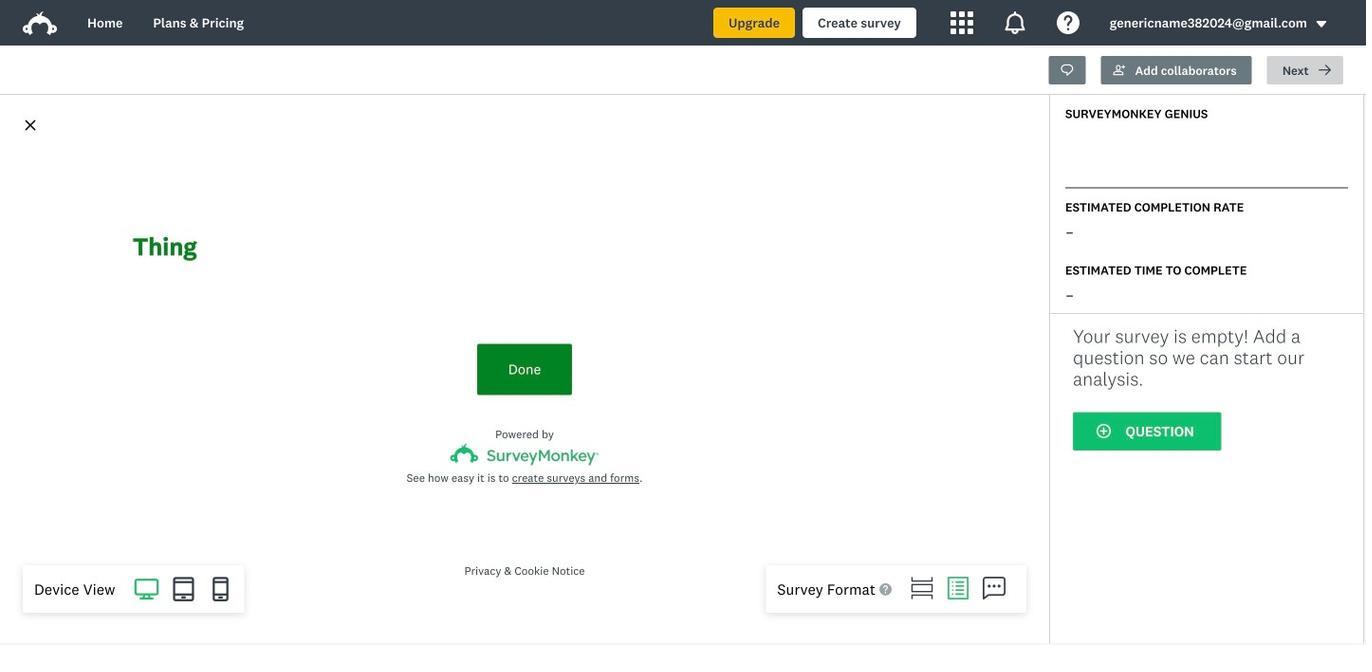 Task type: vqa. For each thing, say whether or not it's contained in the screenshot.
2nd brand logo from the bottom
no



Task type: describe. For each thing, give the bounding box(es) containing it.
2 products icon image from the left
[[1004, 11, 1027, 34]]

switch to one question at a time image
[[911, 577, 934, 600]]



Task type: locate. For each thing, give the bounding box(es) containing it.
surveymonkey logo image
[[23, 11, 57, 35]]

switch to classic image
[[947, 577, 970, 600]]

help icon image
[[1057, 11, 1080, 34]]

dropdown arrow image
[[1316, 18, 1329, 31]]

1 horizontal spatial products icon image
[[1004, 11, 1027, 34]]

1 products icon image from the left
[[951, 11, 974, 34]]

0 horizontal spatial products icon image
[[951, 11, 974, 34]]

switch to conversation image
[[983, 577, 1006, 600]]

products icon image
[[951, 11, 974, 34], [1004, 11, 1027, 34]]



